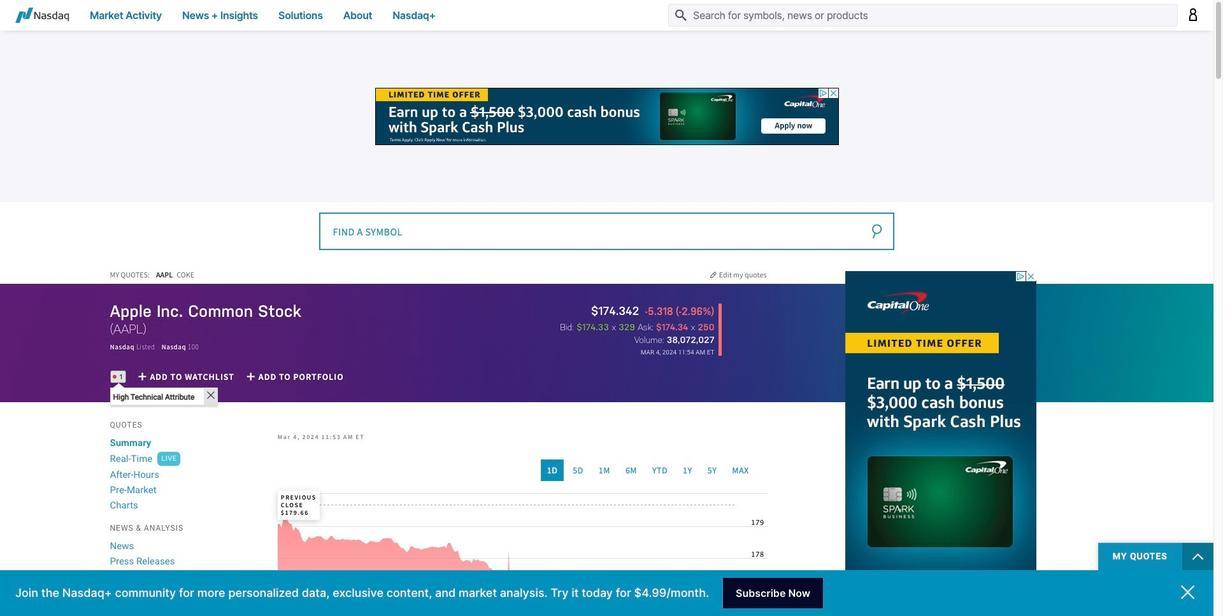 Task type: locate. For each thing, give the bounding box(es) containing it.
advertisement element
[[375, 88, 839, 145], [845, 271, 1036, 617]]

Search Button - Click to open the Search Overlay Modal Box text field
[[668, 4, 1178, 27]]

Find a Symbol text field
[[319, 213, 895, 250]]

account login - click to log into your account image
[[1188, 8, 1198, 21]]

1 horizontal spatial advertisement element
[[845, 271, 1036, 617]]

homepage logo url - navigate back to the homepage image
[[15, 8, 69, 23]]

data as of element
[[641, 349, 714, 356]]

0 horizontal spatial advertisement element
[[375, 88, 839, 145]]

None search field
[[319, 212, 895, 250]]



Task type: describe. For each thing, give the bounding box(es) containing it.
click to dismiss this message and remain on nasdaq.com image
[[1181, 586, 1195, 600]]

1 vertical spatial advertisement element
[[845, 271, 1036, 617]]

primary navigation navigation
[[0, 0, 1214, 31]]

0 vertical spatial advertisement element
[[375, 88, 839, 145]]



